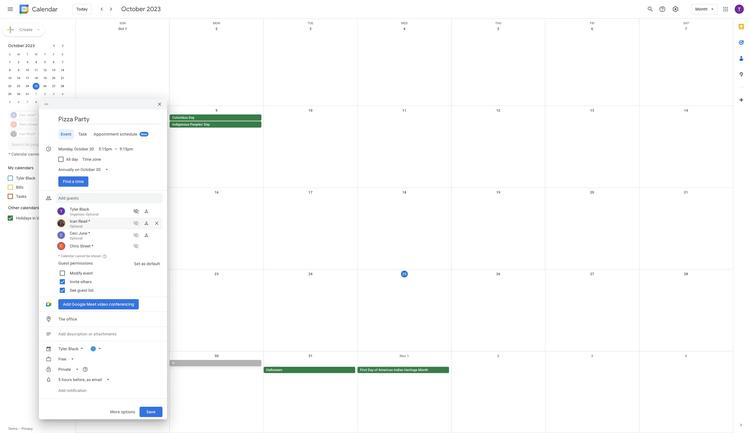 Task type: locate. For each thing, give the bounding box(es) containing it.
25, today element
[[33, 83, 40, 90]]

31 for 1
[[26, 93, 29, 96]]

event
[[83, 271, 93, 276]]

1 vertical spatial october 2023
[[8, 43, 35, 48]]

1 vertical spatial black
[[79, 207, 89, 212]]

10 element
[[24, 67, 31, 74]]

* up my in the left top of the page
[[9, 152, 10, 157]]

october
[[121, 5, 145, 13], [8, 43, 24, 48]]

optional
[[86, 213, 99, 217], [70, 225, 83, 229], [70, 237, 83, 241]]

see guest list
[[70, 289, 94, 293]]

10
[[26, 69, 29, 72], [309, 109, 313, 113]]

1 vertical spatial 5
[[44, 61, 46, 64]]

heritage
[[404, 369, 417, 373]]

0 vertical spatial 13
[[52, 69, 55, 72]]

chris street *
[[70, 244, 93, 249]]

cell containing columbus day
[[170, 115, 264, 129]]

row containing 22
[[5, 82, 67, 90]]

street
[[80, 244, 91, 249]]

5 up 12 element
[[44, 61, 46, 64]]

31
[[26, 93, 29, 96], [309, 355, 313, 359]]

0 horizontal spatial 6
[[18, 101, 19, 104]]

8 down the november 1 element
[[35, 101, 37, 104]]

1 vertical spatial * calendar cannot be shown
[[58, 255, 101, 259]]

0 vertical spatial 11
[[35, 69, 38, 72]]

0 horizontal spatial s
[[9, 53, 11, 56]]

7 down "31" element at top left
[[27, 101, 28, 104]]

26 inside row group
[[43, 85, 47, 88]]

28
[[61, 85, 64, 88], [684, 273, 688, 277]]

0 horizontal spatial 23
[[17, 85, 20, 88]]

– right start time text box
[[115, 147, 117, 152]]

event
[[61, 132, 71, 137]]

26 element
[[42, 83, 48, 90]]

shown
[[47, 152, 59, 157], [91, 255, 101, 259]]

10 for october 2023
[[26, 69, 29, 72]]

5 inside grid
[[497, 27, 499, 31]]

notification
[[66, 389, 87, 394]]

columbus day indigenous peoples' day
[[172, 116, 210, 127]]

* for ican read * optional
[[88, 219, 90, 224]]

row
[[76, 19, 733, 25], [76, 24, 733, 106], [5, 50, 67, 58], [5, 58, 67, 66], [5, 66, 67, 74], [5, 74, 67, 82], [5, 82, 67, 90], [5, 90, 67, 98], [5, 98, 67, 106], [76, 106, 733, 188], [76, 188, 733, 270], [76, 270, 733, 352], [76, 352, 733, 434]]

12 inside the october 2023 grid
[[43, 69, 47, 72]]

tyler down description
[[58, 347, 67, 352]]

october up m
[[8, 43, 24, 48]]

17 inside grid
[[309, 191, 313, 195]]

5
[[497, 27, 499, 31], [44, 61, 46, 64], [9, 101, 11, 104]]

5 down 29 element
[[9, 101, 11, 104]]

november 1 element
[[33, 91, 40, 98]]

day right peoples' in the left of the page
[[204, 123, 210, 127]]

6 down 30 element
[[18, 101, 19, 104]]

shown down search for people text field at top
[[47, 152, 59, 157]]

*
[[9, 152, 10, 157], [88, 219, 90, 224], [88, 231, 90, 236], [92, 244, 93, 249], [58, 255, 60, 259]]

13 inside grid
[[590, 109, 594, 113]]

nov
[[400, 355, 406, 359]]

2 horizontal spatial day
[[368, 369, 374, 373]]

1 vertical spatial 19
[[496, 191, 500, 195]]

2 horizontal spatial 5
[[497, 27, 499, 31]]

grid containing oct 1
[[76, 19, 733, 434]]

0 vertical spatial 9
[[18, 69, 19, 72]]

black down "my calendars" dropdown button
[[26, 176, 35, 181]]

nov 1
[[400, 355, 409, 359]]

0 horizontal spatial cannot
[[28, 152, 40, 157]]

shown up permissions
[[91, 255, 101, 259]]

other calendars button
[[1, 204, 71, 213]]

0 vertical spatial 12
[[43, 69, 47, 72]]

0 vertical spatial 8
[[9, 69, 11, 72]]

2 vertical spatial calendar
[[61, 255, 74, 259]]

tyler up 'bills'
[[16, 176, 25, 181]]

9 down november 2 element
[[44, 101, 46, 104]]

* inside chris street tree item
[[92, 244, 93, 249]]

october 2023
[[121, 5, 161, 13], [8, 43, 35, 48]]

show schedule of ceci june image
[[132, 231, 141, 240]]

be up permissions
[[87, 255, 90, 259]]

2 vertical spatial optional
[[70, 237, 83, 241]]

1 horizontal spatial 5
[[44, 61, 46, 64]]

add notification
[[58, 389, 87, 394]]

0 horizontal spatial 26
[[43, 85, 47, 88]]

12 element
[[42, 67, 48, 74]]

1 add from the top
[[58, 332, 66, 337]]

0 horizontal spatial tab list
[[43, 129, 162, 140]]

0 horizontal spatial 31
[[26, 93, 29, 96]]

2 horizontal spatial 9
[[216, 109, 218, 113]]

10 inside row group
[[26, 69, 29, 72]]

my calendars list
[[1, 174, 71, 201]]

23 inside grid
[[17, 85, 20, 88]]

15 inside grid
[[121, 191, 125, 195]]

1 vertical spatial 12
[[496, 109, 500, 113]]

6 for oct 1
[[591, 27, 593, 31]]

black down description
[[68, 347, 78, 352]]

black inside tyler black organizer, optional
[[79, 207, 89, 212]]

1 horizontal spatial be
[[87, 255, 90, 259]]

0 vertical spatial 6
[[591, 27, 593, 31]]

14 inside grid
[[684, 109, 688, 113]]

16 inside 16 element
[[17, 77, 20, 80]]

s right f on the left top of the page
[[62, 53, 63, 56]]

0 horizontal spatial october 2023
[[8, 43, 35, 48]]

calendars up in
[[20, 206, 39, 211]]

12 inside grid
[[496, 109, 500, 113]]

2 horizontal spatial black
[[79, 207, 89, 212]]

13
[[52, 69, 55, 72], [590, 109, 594, 113]]

6
[[591, 27, 593, 31], [53, 61, 55, 64], [18, 101, 19, 104]]

8 inside "row"
[[35, 101, 37, 104]]

october 2023 up sun
[[121, 5, 161, 13]]

2 add from the top
[[58, 389, 65, 394]]

0 horizontal spatial 2023
[[25, 43, 35, 48]]

0 horizontal spatial 15
[[8, 77, 11, 80]]

* right june
[[88, 231, 90, 236]]

1 horizontal spatial 28
[[684, 273, 688, 277]]

30 for nov 1
[[215, 355, 219, 359]]

9 inside grid
[[216, 109, 218, 113]]

0 vertical spatial month
[[695, 7, 708, 12]]

9 for october 2023
[[18, 69, 19, 72]]

task
[[78, 132, 87, 137]]

1 vertical spatial 14
[[684, 109, 688, 113]]

october 2023 grid
[[5, 50, 67, 106]]

30 element
[[15, 91, 22, 98]]

first
[[360, 369, 367, 373]]

0 vertical spatial 16
[[17, 77, 20, 80]]

black up "organizer,"
[[79, 207, 89, 212]]

the office button
[[56, 315, 162, 325]]

None field
[[56, 165, 113, 175], [56, 355, 79, 365], [56, 365, 84, 375], [56, 375, 114, 386], [56, 165, 113, 175], [56, 355, 79, 365], [56, 365, 84, 375], [56, 375, 114, 386]]

holidays
[[16, 216, 31, 221]]

t
[[27, 53, 28, 56], [44, 53, 46, 56]]

settings menu image
[[672, 6, 679, 13]]

calendars right my in the left top of the page
[[15, 166, 34, 171]]

2 horizontal spatial 7
[[685, 27, 687, 31]]

21
[[61, 77, 64, 80], [684, 191, 688, 195]]

to element
[[115, 147, 117, 152]]

7 down sat
[[685, 27, 687, 31]]

optional down ceci
[[70, 237, 83, 241]]

* for ceci june * optional
[[88, 231, 90, 236]]

0 vertical spatial 15
[[8, 77, 11, 80]]

9 up the columbus day button
[[216, 109, 218, 113]]

row containing 30
[[76, 352, 733, 434]]

30 inside row group
[[17, 93, 20, 96]]

25
[[35, 85, 38, 88], [402, 273, 406, 277]]

tyler up "organizer,"
[[70, 207, 78, 212]]

s left m
[[9, 53, 11, 56]]

1 vertical spatial optional
[[70, 225, 83, 229]]

columbus
[[172, 116, 188, 120]]

24 element
[[24, 83, 31, 90]]

1 horizontal spatial 30
[[215, 355, 219, 359]]

row containing 23
[[76, 270, 733, 352]]

november 3 element
[[50, 91, 57, 98]]

28 element
[[59, 83, 66, 90]]

Start time text field
[[99, 146, 112, 153]]

* calendar cannot be shown down search for people text field at top
[[9, 152, 59, 157]]

add down the
[[58, 332, 66, 337]]

2 vertical spatial 6
[[18, 101, 19, 104]]

1 horizontal spatial 25
[[402, 273, 406, 277]]

1 s from the left
[[9, 53, 11, 56]]

month button
[[692, 2, 718, 16]]

26 inside grid
[[496, 273, 500, 277]]

8 for sun
[[122, 109, 124, 113]]

31 inside row group
[[26, 93, 29, 96]]

day up peoples' in the left of the page
[[189, 116, 194, 120]]

tyler inside my calendars list
[[16, 176, 25, 181]]

1 horizontal spatial 26
[[496, 273, 500, 277]]

be
[[41, 152, 46, 157], [87, 255, 90, 259]]

8 inside grid
[[122, 109, 124, 113]]

0 horizontal spatial tyler black
[[16, 176, 35, 181]]

11 inside grid
[[402, 109, 406, 113]]

cannot down search for people text field at top
[[28, 152, 40, 157]]

add notification button
[[56, 384, 89, 398]]

show schedule of ican read image
[[132, 219, 141, 228]]

tyler black organizer, optional
[[70, 207, 99, 217]]

see
[[70, 289, 76, 293]]

1 horizontal spatial 12
[[496, 109, 500, 113]]

* calendar cannot be shown
[[9, 152, 59, 157], [58, 255, 101, 259]]

month right the "heritage"
[[418, 369, 428, 373]]

* right street
[[92, 244, 93, 249]]

november 11 element
[[59, 99, 66, 106]]

1 vertical spatial be
[[87, 255, 90, 259]]

13 inside the october 2023 grid
[[52, 69, 55, 72]]

25 inside cell
[[35, 85, 38, 88]]

0 horizontal spatial month
[[418, 369, 428, 373]]

group
[[56, 259, 162, 295]]

11
[[35, 69, 38, 72], [402, 109, 406, 113]]

add inside button
[[58, 389, 65, 394]]

19 inside grid
[[496, 191, 500, 195]]

set as default
[[134, 262, 160, 267]]

month right settings menu icon
[[695, 7, 708, 12]]

thu
[[495, 21, 502, 25]]

0 horizontal spatial 20
[[52, 77, 55, 80]]

28 inside row group
[[61, 85, 64, 88]]

the office
[[58, 318, 77, 322]]

15
[[8, 77, 11, 80], [121, 191, 125, 195]]

today button
[[73, 2, 91, 16]]

invite others
[[70, 280, 92, 285]]

1 horizontal spatial 6
[[53, 61, 55, 64]]

read
[[78, 219, 87, 224]]

indian
[[394, 369, 403, 373]]

set
[[134, 262, 140, 267]]

october up sun
[[121, 5, 145, 13]]

0 vertical spatial 10
[[26, 69, 29, 72]]

– right terms
[[18, 428, 21, 432]]

tyler black down description
[[58, 347, 78, 352]]

oct 1
[[118, 27, 127, 31]]

2 s from the left
[[62, 53, 63, 56]]

0 horizontal spatial 30
[[17, 93, 20, 96]]

optional for june
[[70, 237, 83, 241]]

t left w
[[27, 53, 28, 56]]

* inside ceci june * optional
[[88, 231, 90, 236]]

calendar inside search field
[[11, 152, 27, 157]]

2 vertical spatial tyler
[[58, 347, 67, 352]]

2 horizontal spatial 6
[[591, 27, 593, 31]]

calendar up "my calendars"
[[11, 152, 27, 157]]

grid
[[76, 19, 733, 434]]

ican read * optional
[[70, 219, 90, 229]]

28 inside grid
[[684, 273, 688, 277]]

6 down the fri
[[591, 27, 593, 31]]

26
[[43, 85, 47, 88], [496, 273, 500, 277]]

guests invited to this event. tree
[[56, 206, 162, 251]]

1 vertical spatial tyler
[[70, 207, 78, 212]]

october 2023 up m
[[8, 43, 35, 48]]

1 horizontal spatial 23
[[215, 273, 219, 277]]

group containing guest permissions
[[56, 259, 162, 295]]

tyler black inside my calendars list
[[16, 176, 35, 181]]

1 vertical spatial calendars
[[20, 206, 39, 211]]

1 vertical spatial 11
[[402, 109, 406, 113]]

30 inside grid
[[215, 355, 219, 359]]

24
[[26, 85, 29, 88], [309, 273, 313, 277]]

0 vertical spatial 25
[[35, 85, 38, 88]]

7
[[685, 27, 687, 31], [62, 61, 63, 64], [27, 101, 28, 104]]

Start date text field
[[58, 146, 94, 153]]

optional for read
[[70, 225, 83, 229]]

13 element
[[50, 67, 57, 74]]

0 horizontal spatial 16
[[17, 77, 20, 80]]

Add title text field
[[58, 115, 162, 124]]

tyler inside tyler black organizer, optional
[[70, 207, 78, 212]]

21 element
[[59, 75, 66, 82]]

9 inside november 9 element
[[44, 101, 46, 104]]

* inside search field
[[9, 152, 10, 157]]

cannot up permissions
[[75, 255, 86, 259]]

31 inside grid
[[309, 355, 313, 359]]

0 horizontal spatial 28
[[61, 85, 64, 88]]

5 for oct 1
[[497, 27, 499, 31]]

8
[[9, 69, 11, 72], [35, 101, 37, 104], [122, 109, 124, 113]]

8 up 15 element
[[9, 69, 11, 72]]

31 for nov 1
[[309, 355, 313, 359]]

0 horizontal spatial 9
[[18, 69, 19, 72]]

15 up tyler black, organizer, optional tree item
[[121, 191, 125, 195]]

0 horizontal spatial 12
[[43, 69, 47, 72]]

1 vertical spatial 17
[[309, 191, 313, 195]]

1 horizontal spatial 8
[[35, 101, 37, 104]]

terms link
[[8, 428, 18, 432]]

1 down "25, today" element
[[35, 93, 37, 96]]

0 vertical spatial shown
[[47, 152, 59, 157]]

other
[[8, 206, 19, 211]]

0 vertical spatial 14
[[61, 69, 64, 72]]

month
[[695, 7, 708, 12], [418, 369, 428, 373]]

november 5 element
[[6, 99, 13, 106]]

united
[[37, 216, 48, 221]]

7 up '14' element
[[62, 61, 63, 64]]

15 inside row group
[[8, 77, 11, 80]]

0 vertical spatial 7
[[685, 27, 687, 31]]

0 horizontal spatial 25
[[35, 85, 38, 88]]

5 down thu
[[497, 27, 499, 31]]

7 inside grid
[[685, 27, 687, 31]]

t left f on the left top of the page
[[44, 53, 46, 56]]

* calendar cannot be shown up permissions
[[58, 255, 101, 259]]

november 8 element
[[33, 99, 40, 106]]

my
[[8, 166, 14, 171]]

6 down f on the left top of the page
[[53, 61, 55, 64]]

0 horizontal spatial 19
[[43, 77, 47, 80]]

row containing 29
[[5, 90, 67, 98]]

optional inside ican read * optional
[[70, 225, 83, 229]]

14 for sun
[[684, 109, 688, 113]]

6 inside grid
[[591, 27, 593, 31]]

12 for october 2023
[[43, 69, 47, 72]]

9 up 16 element
[[18, 69, 19, 72]]

be down search for people text field at top
[[41, 152, 46, 157]]

6 for 1
[[53, 61, 55, 64]]

organizer,
[[70, 213, 85, 217]]

10 for sun
[[309, 109, 313, 113]]

1 vertical spatial tyler black
[[58, 347, 78, 352]]

find a time
[[63, 179, 84, 184]]

31 up halloween button on the left bottom of page
[[309, 355, 313, 359]]

event button
[[58, 129, 74, 140]]

tab list
[[733, 19, 749, 418], [43, 129, 162, 140]]

22 element
[[6, 83, 13, 90]]

in
[[32, 216, 36, 221]]

1 vertical spatial 23
[[215, 273, 219, 277]]

ceci june, optional tree item
[[56, 230, 162, 242]]

0 horizontal spatial 14
[[61, 69, 64, 72]]

day
[[72, 157, 78, 162]]

0 horizontal spatial 7
[[27, 101, 28, 104]]

1 vertical spatial 9
[[44, 101, 46, 104]]

november 4 element
[[59, 91, 66, 98]]

appointment
[[94, 132, 119, 137]]

0 vertical spatial calendar
[[32, 5, 58, 13]]

3
[[310, 27, 312, 31], [27, 61, 28, 64], [53, 93, 55, 96], [591, 355, 593, 359]]

1 horizontal spatial 18
[[402, 191, 406, 195]]

0 vertical spatial october 2023
[[121, 5, 161, 13]]

add left the notification
[[58, 389, 65, 394]]

tyler black up 'bills'
[[16, 176, 35, 181]]

8 up add title text box
[[122, 109, 124, 113]]

chris street tree item
[[56, 242, 162, 251]]

10 inside grid
[[309, 109, 313, 113]]

calendar up create
[[32, 5, 58, 13]]

18 inside 18 element
[[35, 77, 38, 80]]

black inside my calendars list
[[26, 176, 35, 181]]

day left of
[[368, 369, 374, 373]]

tyler black
[[16, 176, 35, 181], [58, 347, 78, 352]]

11 for sun
[[402, 109, 406, 113]]

cell
[[76, 115, 170, 129], [170, 115, 264, 129], [264, 115, 358, 129], [358, 115, 451, 129], [451, 115, 545, 129], [76, 361, 170, 374], [545, 361, 639, 374]]

1 horizontal spatial 9
[[44, 101, 46, 104]]

0 horizontal spatial 5
[[9, 101, 11, 104]]

0 horizontal spatial calendar
[[11, 152, 27, 157]]

1 horizontal spatial tab list
[[733, 19, 749, 418]]

optional up read
[[86, 213, 99, 217]]

terms
[[8, 428, 18, 432]]

row group
[[5, 58, 67, 106]]

1 horizontal spatial 27
[[590, 273, 594, 277]]

new element
[[140, 132, 149, 137]]

day inside button
[[368, 369, 374, 373]]

cannot
[[28, 152, 40, 157], [75, 255, 86, 259]]

* inside ican read * optional
[[88, 219, 90, 224]]

–
[[115, 147, 117, 152], [18, 428, 21, 432]]

1 vertical spatial 6
[[53, 61, 55, 64]]

30
[[17, 93, 20, 96], [215, 355, 219, 359]]

ceci june * optional
[[70, 231, 90, 241]]

* right read
[[88, 219, 90, 224]]

31 down 24 element
[[26, 93, 29, 96]]

1 vertical spatial 31
[[309, 355, 313, 359]]

0 vertical spatial * calendar cannot be shown
[[9, 152, 59, 157]]

0 vertical spatial 2023
[[147, 5, 161, 13]]

3 inside november 3 element
[[53, 93, 55, 96]]

1 horizontal spatial 21
[[684, 191, 688, 195]]

2
[[216, 27, 218, 31], [18, 61, 19, 64], [44, 93, 46, 96], [497, 355, 499, 359]]

add
[[58, 332, 66, 337], [58, 389, 65, 394]]

calendar up guest
[[61, 255, 74, 259]]

11 inside the october 2023 grid
[[35, 69, 38, 72]]

holidays in united states
[[16, 216, 60, 221]]

14 inside the october 2023 grid
[[61, 69, 64, 72]]

calendars
[[15, 166, 34, 171], [20, 206, 39, 211]]

0 vertical spatial tyler
[[16, 176, 25, 181]]

0 vertical spatial 28
[[61, 85, 64, 88]]

optional inside tyler black organizer, optional
[[86, 213, 99, 217]]

peoples'
[[190, 123, 203, 127]]

w
[[35, 53, 37, 56]]

row containing s
[[5, 50, 67, 58]]

1 vertical spatial 28
[[684, 273, 688, 277]]

0 horizontal spatial 11
[[35, 69, 38, 72]]

calendar
[[32, 5, 58, 13], [11, 152, 27, 157], [61, 255, 74, 259]]

optional inside ceci june * optional
[[70, 237, 83, 241]]

optional down 'ican' at the bottom of the page
[[70, 225, 83, 229]]

1 horizontal spatial 17
[[309, 191, 313, 195]]

15 up 22
[[8, 77, 11, 80]]



Task type: vqa. For each thing, say whether or not it's contained in the screenshot.
Doctor , 2pm on the right
no



Task type: describe. For each thing, give the bounding box(es) containing it.
Guests text field
[[58, 193, 160, 204]]

sat
[[683, 21, 689, 25]]

description
[[67, 332, 87, 337]]

ceci
[[70, 231, 78, 236]]

calendar heading
[[31, 5, 58, 13]]

17 inside row group
[[26, 77, 29, 80]]

16 element
[[15, 75, 22, 82]]

8 for october 2023
[[9, 69, 11, 72]]

the
[[58, 318, 65, 322]]

schedule
[[120, 132, 137, 137]]

my calendars
[[8, 166, 34, 171]]

time
[[75, 179, 84, 184]]

7 for 1
[[62, 61, 63, 64]]

1 horizontal spatial cannot
[[75, 255, 86, 259]]

ican
[[70, 219, 77, 224]]

invite
[[70, 280, 79, 285]]

1 t from the left
[[27, 53, 28, 56]]

add for add notification
[[58, 389, 65, 394]]

23 element
[[15, 83, 22, 90]]

add for add description or attachments
[[58, 332, 66, 337]]

row containing oct 1
[[76, 24, 733, 106]]

7 for oct 1
[[685, 27, 687, 31]]

be inside search field
[[41, 152, 46, 157]]

27 inside the 27 element
[[52, 85, 55, 88]]

time zone
[[83, 157, 101, 162]]

calendars for my calendars
[[15, 166, 34, 171]]

other calendars
[[8, 206, 39, 211]]

0 vertical spatial –
[[115, 147, 117, 152]]

End time text field
[[120, 146, 133, 153]]

modify event
[[70, 271, 93, 276]]

november 6 element
[[15, 99, 22, 106]]

ican read, optional tree item
[[56, 218, 162, 230]]

1 horizontal spatial day
[[204, 123, 210, 127]]

cannot inside search field
[[28, 152, 40, 157]]

* calendar cannot be shown inside search field
[[9, 152, 59, 157]]

2 t from the left
[[44, 53, 46, 56]]

halloween
[[266, 369, 282, 373]]

tue
[[308, 21, 313, 25]]

29 element
[[6, 91, 13, 98]]

11 element
[[33, 67, 40, 74]]

1 vertical spatial 20
[[590, 191, 594, 195]]

2 horizontal spatial calendar
[[61, 255, 74, 259]]

13 for sun
[[590, 109, 594, 113]]

november 2 element
[[42, 91, 48, 98]]

month inside button
[[418, 369, 428, 373]]

november 9 element
[[42, 99, 48, 106]]

of
[[374, 369, 378, 373]]

guest
[[77, 289, 87, 293]]

month inside "popup button"
[[695, 7, 708, 12]]

day for columbus
[[189, 116, 194, 120]]

attachments
[[93, 332, 117, 337]]

columbus day button
[[170, 115, 261, 121]]

create
[[19, 27, 33, 32]]

add description or attachments
[[58, 332, 117, 337]]

november 10 element
[[50, 99, 57, 106]]

others
[[80, 280, 92, 285]]

or
[[88, 332, 92, 337]]

15 element
[[6, 75, 13, 82]]

* up guest
[[58, 255, 60, 259]]

1 horizontal spatial tyler black
[[58, 347, 78, 352]]

calendars for other calendars
[[20, 206, 39, 211]]

20 inside 'element'
[[52, 77, 55, 80]]

row group containing 1
[[5, 58, 67, 106]]

31 element
[[24, 91, 31, 98]]

default
[[147, 262, 160, 267]]

task button
[[76, 129, 89, 140]]

1 vertical spatial shown
[[91, 255, 101, 259]]

25 inside grid
[[402, 273, 406, 277]]

find
[[63, 179, 71, 184]]

1 right 'nov'
[[407, 355, 409, 359]]

21 inside the october 2023 grid
[[61, 77, 64, 80]]

main drawer image
[[7, 6, 14, 13]]

25 cell
[[32, 82, 41, 90]]

1 vertical spatial 21
[[684, 191, 688, 195]]

zone
[[92, 157, 101, 162]]

row containing 1
[[5, 58, 67, 66]]

0 vertical spatial october
[[121, 5, 145, 13]]

create button
[[2, 23, 45, 37]]

1 horizontal spatial black
[[68, 347, 78, 352]]

19 element
[[42, 75, 48, 82]]

first day of american indian heritage month
[[360, 369, 428, 373]]

june
[[79, 231, 87, 236]]

5 for 1
[[44, 61, 46, 64]]

wed
[[401, 21, 408, 25]]

fri
[[590, 21, 595, 25]]

modify
[[70, 271, 82, 276]]

all
[[66, 157, 71, 162]]

30 for 1
[[17, 93, 20, 96]]

privacy link
[[22, 428, 33, 432]]

list
[[88, 289, 94, 293]]

0 horizontal spatial –
[[18, 428, 21, 432]]

show schedule of chris street image
[[132, 242, 141, 251]]

1 right oct on the top left of the page
[[125, 27, 127, 31]]

2 vertical spatial 7
[[27, 101, 28, 104]]

bills
[[16, 185, 23, 190]]

set as default button
[[132, 259, 162, 269]]

20 element
[[50, 75, 57, 82]]

tyler black, organizer, optional tree item
[[56, 206, 162, 218]]

row containing 5
[[5, 98, 67, 106]]

tasks
[[16, 195, 27, 199]]

14 element
[[59, 67, 66, 74]]

day for first
[[368, 369, 374, 373]]

shown inside search field
[[47, 152, 59, 157]]

a
[[72, 179, 74, 184]]

today
[[76, 7, 88, 12]]

1 vertical spatial 24
[[309, 273, 313, 277]]

indigenous peoples' day button
[[170, 122, 261, 128]]

chris
[[70, 244, 79, 249]]

mon
[[213, 21, 220, 25]]

1 horizontal spatial 2023
[[147, 5, 161, 13]]

guest
[[58, 261, 69, 266]]

* for chris street *
[[92, 244, 93, 249]]

november 7 element
[[24, 99, 31, 106]]

guest permissions
[[58, 261, 93, 266]]

29
[[8, 93, 11, 96]]

sun
[[120, 21, 126, 25]]

appointment schedule
[[94, 132, 137, 137]]

13 for october 2023
[[52, 69, 55, 72]]

privacy
[[22, 428, 33, 432]]

1 vertical spatial 2023
[[25, 43, 35, 48]]

24 inside 24 element
[[26, 85, 29, 88]]

my calendars button
[[1, 164, 71, 173]]

Search for people text field
[[11, 140, 62, 150]]

halloween button
[[264, 367, 355, 374]]

calendar element
[[18, 3, 58, 16]]

office
[[66, 318, 77, 322]]

oct
[[118, 27, 124, 31]]

indigenous
[[172, 123, 189, 127]]

row containing sun
[[76, 19, 733, 25]]

16 inside grid
[[215, 191, 219, 195]]

first day of american indian heritage month button
[[358, 367, 449, 374]]

time zone button
[[80, 154, 103, 165]]

9 for sun
[[216, 109, 218, 113]]

27 element
[[50, 83, 57, 90]]

optional for black
[[86, 213, 99, 217]]

22
[[8, 85, 11, 88]]

m
[[17, 53, 20, 56]]

american
[[378, 369, 393, 373]]

as
[[141, 262, 146, 267]]

tab list containing event
[[43, 129, 162, 140]]

1 horizontal spatial october 2023
[[121, 5, 161, 13]]

1 horizontal spatial tyler
[[58, 347, 67, 352]]

14 for october 2023
[[61, 69, 64, 72]]

terms – privacy
[[8, 428, 33, 432]]

18 inside grid
[[402, 191, 406, 195]]

11 for october 2023
[[35, 69, 38, 72]]

17 element
[[24, 75, 31, 82]]

12 for sun
[[496, 109, 500, 113]]

* Calendar cannot be shown search field
[[0, 108, 71, 157]]

all day
[[66, 157, 78, 162]]

find a time button
[[58, 175, 88, 189]]

1 up 15 element
[[9, 61, 11, 64]]

18 element
[[33, 75, 40, 82]]

new
[[141, 133, 147, 136]]

1 vertical spatial 27
[[590, 273, 594, 277]]

1 vertical spatial october
[[8, 43, 24, 48]]

f
[[53, 53, 55, 56]]

19 inside row group
[[43, 77, 47, 80]]

4 inside november 4 "element"
[[62, 93, 63, 96]]



